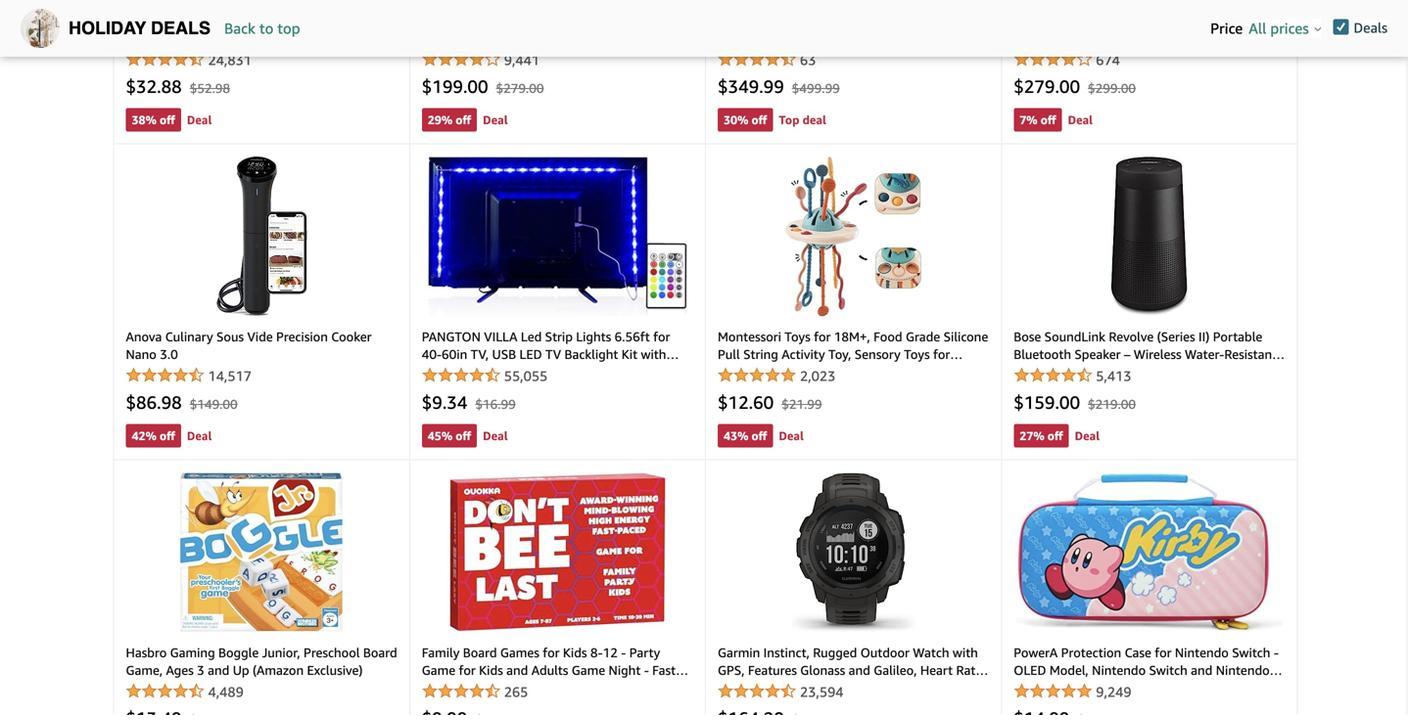 Task type: locate. For each thing, give the bounding box(es) containing it.
1 horizontal spatial black
[[1166, 365, 1197, 380]]

with left prices at right
[[1241, 31, 1266, 46]]

38% off
[[132, 113, 175, 127]]

to inside family board games for kids 8-12 - party game for kids and adults game night - fast paced | easy to learn | 2-7 players - card game for teen boys and girls ages 6 7 10 year olds
[[495, 681, 508, 696]]

43% off
[[724, 430, 767, 443]]

from
[[790, 49, 818, 64]]

color
[[497, 365, 527, 380]]

adults
[[836, 66, 873, 81], [532, 664, 568, 679]]

0 vertical spatial –
[[934, 13, 941, 28]]

7
[[566, 681, 574, 696], [599, 699, 607, 714]]

black down earbuds,
[[1092, 66, 1122, 81]]

0 vertical spatial to
[[259, 20, 274, 37]]

films,
[[847, 49, 880, 64]]

$12.60 $21.99
[[718, 392, 822, 413]]

kids up "easy"
[[479, 664, 503, 679]]

ages
[[166, 664, 194, 679], [558, 699, 585, 714]]

adults down the films,
[[836, 66, 873, 81]]

garmin
[[718, 646, 760, 661]]

bose up cancelling
[[1045, 13, 1073, 28]]

and down games
[[507, 664, 528, 679]]

1 horizontal spatial noise
[[1244, 13, 1276, 28]]

board up "easy"
[[463, 646, 497, 661]]

12
[[603, 646, 618, 661]]

silicone
[[944, 330, 988, 345]]

deal down $21.99
[[779, 430, 804, 443]]

game up olds on the bottom of the page
[[660, 681, 693, 696]]

hogwarts
[[829, 13, 885, 28]]

food
[[874, 330, 903, 345]]

kids
[[563, 646, 587, 661], [479, 664, 503, 679]]

with up rate
[[953, 646, 978, 661]]

off right 7%
[[1041, 113, 1056, 127]]

grade
[[906, 330, 940, 345]]

0 vertical spatial bose
[[1045, 13, 1073, 28]]

black down water-
[[1166, 365, 1197, 380]]

speaker up "360°"
[[1075, 347, 1121, 362]]

noise right price
[[1244, 13, 1276, 28]]

and
[[1094, 49, 1116, 64], [208, 664, 229, 679], [507, 664, 528, 679], [849, 664, 871, 679], [785, 681, 807, 696], [503, 699, 525, 714]]

(amazon
[[253, 664, 304, 679]]

replica
[[906, 31, 947, 46]]

7% off
[[1020, 113, 1056, 127]]

- left '16'
[[470, 365, 475, 380]]

black inside new bose quietcomfort ultra wireless noise cancelling earbuds, bluetooth earbuds with spatial audio and world-class noise cancellation, black
[[1092, 66, 1122, 81]]

1 horizontal spatial –
[[1124, 347, 1131, 362]]

noise down earbuds
[[1191, 49, 1223, 64]]

bose left soundlink
[[1014, 330, 1041, 345]]

– up replica
[[934, 13, 941, 28]]

model
[[951, 31, 987, 46]]

deal down "$52.98"
[[187, 113, 212, 127]]

0 horizontal spatial game
[[422, 664, 456, 679]]

0 horizontal spatial wireless
[[1134, 347, 1182, 362]]

and right 3
[[208, 664, 229, 679]]

family board games for kids 8-12 - party game for kids and adults game night - fast paced | easy to learn | 2-7 players - card game for teen boys and girls ages 6 7 10 year olds
[[422, 646, 693, 714]]

hasbro gaming boggle junior, preschool board game, ages 3 and up (amazon exclusive)
[[126, 646, 397, 679]]

$279.00 down spatial
[[1014, 76, 1080, 97]]

and up the compass,
[[849, 664, 871, 679]]

to right "easy"
[[495, 681, 508, 696]]

skills
[[784, 382, 814, 398]]

off for $199.00
[[456, 113, 471, 127]]

40-
[[422, 347, 442, 362]]

deal down $159.00 $219.00
[[1075, 430, 1100, 443]]

1 horizontal spatial deals
[[1354, 20, 1388, 36]]

gps,
[[718, 664, 745, 679]]

deal down $16.99
[[483, 430, 508, 443]]

heart
[[920, 664, 953, 679]]

for down paced
[[422, 699, 439, 714]]

and left 3-
[[785, 681, 807, 696]]

$279.00 down 9,441
[[496, 81, 544, 96]]

to left top
[[259, 20, 274, 37]]

14,517
[[208, 368, 252, 384]]

1 horizontal spatial to
[[495, 681, 508, 696]]

players
[[577, 681, 618, 696]]

1 horizontal spatial wireless
[[1192, 13, 1240, 28]]

off right 45%
[[456, 430, 471, 443]]

for right "6.56ft" at the top of page
[[653, 330, 670, 345]]

off right 29%
[[456, 113, 471, 127]]

for up gift
[[841, 365, 858, 380]]

1 vertical spatial wireless
[[1134, 347, 1182, 362]]

off for $32.88
[[160, 113, 175, 127]]

- down night
[[621, 681, 626, 696]]

kids left 8-
[[563, 646, 587, 661]]

0 horizontal spatial ages
[[166, 664, 194, 679]]

5,413
[[1096, 368, 1132, 384]]

1 horizontal spatial adults
[[836, 66, 873, 81]]

adults inside family board games for kids 8-12 - party game for kids and adults game night - fast paced | easy to learn | 2-7 players - card game for teen boys and girls ages 6 7 10 year olds
[[532, 664, 568, 679]]

wireless up earbuds
[[1192, 13, 1240, 28]]

adults up 2-
[[532, 664, 568, 679]]

bluetooth down soundlink
[[1014, 347, 1071, 362]]

for down the
[[815, 66, 832, 81]]

for up "easy"
[[459, 664, 476, 679]]

– inside lego harry potter hogwarts express – collectors' edition 76405, iconic replica model steam train from the films, collectible memorabilia set for adults
[[934, 13, 941, 28]]

and down the learn
[[503, 699, 525, 714]]

babies,
[[861, 365, 902, 380]]

0 vertical spatial adults
[[836, 66, 873, 81]]

game
[[422, 664, 456, 679], [572, 664, 605, 679], [660, 681, 693, 696]]

and inside new bose quietcomfort ultra wireless noise cancelling earbuds, bluetooth earbuds with spatial audio and world-class noise cancellation, black
[[1094, 49, 1116, 64]]

360°
[[1092, 365, 1119, 380]]

watch
[[913, 646, 950, 661]]

game up paced
[[422, 664, 456, 679]]

2 horizontal spatial game
[[660, 681, 693, 696]]

with left "360°"
[[1063, 365, 1089, 380]]

checkbox image
[[1333, 19, 1349, 35]]

0 vertical spatial speaker
[[1075, 347, 1121, 362]]

0 vertical spatial ages
[[166, 664, 194, 679]]

$149.00
[[190, 397, 238, 412]]

deal down $279.00 $299.00
[[1068, 113, 1093, 127]]

year
[[629, 699, 654, 714]]

with up lighting
[[641, 347, 666, 362]]

–
[[934, 13, 941, 28], [1124, 347, 1131, 362]]

back
[[224, 20, 256, 37]]

| left 2-
[[547, 681, 550, 696]]

bluetooth up class at the right top of the page
[[1130, 31, 1187, 46]]

– down revolve
[[1124, 347, 1131, 362]]

for down grade in the top of the page
[[933, 347, 950, 362]]

the
[[822, 49, 843, 64]]

board right preschool
[[363, 646, 397, 661]]

- right 12
[[621, 646, 626, 661]]

60in
[[442, 347, 467, 362]]

holiday deals image
[[21, 9, 60, 48]]

0 vertical spatial wireless
[[1192, 13, 1240, 28]]

0 horizontal spatial $279.00
[[496, 81, 544, 96]]

ages left 6
[[558, 699, 585, 714]]

1 vertical spatial ages
[[558, 699, 585, 714]]

for up toy,
[[814, 330, 831, 345]]

deal down $199.00 $279.00
[[483, 113, 508, 127]]

toddlers,
[[718, 365, 771, 380]]

toys right baby
[[937, 365, 963, 380]]

0 horizontal spatial –
[[934, 13, 941, 28]]

world-
[[1119, 49, 1159, 64]]

1 horizontal spatial |
[[547, 681, 550, 696]]

27%
[[1020, 430, 1045, 443]]

1 horizontal spatial game
[[572, 664, 605, 679]]

1 vertical spatial speaker
[[1014, 365, 1060, 380]]

1 vertical spatial black
[[1166, 365, 1197, 380]]

preschool
[[304, 646, 360, 661]]

easy
[[466, 681, 492, 696]]

off for $12.60
[[752, 430, 767, 443]]

16
[[478, 365, 493, 380]]

ages left 3
[[166, 664, 194, 679]]

for right lighting
[[673, 365, 690, 380]]

1 vertical spatial bose
[[1014, 330, 1041, 345]]

29% off
[[428, 113, 471, 127]]

bluetooth inside bose soundlink revolve (series ii) portable bluetooth speaker – wireless water-resistant speaker with 360° sound, black
[[1014, 347, 1071, 362]]

deal down $149.00
[[187, 430, 212, 443]]

1 horizontal spatial 7
[[599, 699, 607, 714]]

to
[[259, 20, 274, 37], [495, 681, 508, 696]]

$279.00 $299.00
[[1014, 76, 1136, 97]]

speaker
[[1075, 347, 1121, 362], [1014, 365, 1060, 380]]

0 horizontal spatial noise
[[1191, 49, 1223, 64]]

off right "30%"
[[752, 113, 767, 127]]

potter
[[789, 13, 825, 28]]

audio
[[1057, 49, 1091, 64]]

and down earbuds,
[[1094, 49, 1116, 64]]

1 horizontal spatial kids
[[563, 646, 587, 661]]

63
[[800, 52, 816, 68]]

toys up "activity" at the right of the page
[[785, 330, 811, 345]]

0 horizontal spatial board
[[363, 646, 397, 661]]

game down 8-
[[572, 664, 605, 679]]

card
[[630, 681, 656, 696]]

bluetooth
[[1130, 31, 1187, 46], [1014, 347, 1071, 362]]

0 vertical spatial black
[[1092, 66, 1122, 81]]

$159.00
[[1014, 392, 1080, 413]]

0 horizontal spatial |
[[459, 681, 463, 696]]

1 horizontal spatial speaker
[[1075, 347, 1121, 362]]

up
[[233, 664, 249, 679]]

0 horizontal spatial bluetooth
[[1014, 347, 1071, 362]]

$12.60
[[718, 392, 774, 413]]

off right 43%
[[752, 430, 767, 443]]

off right 27% at right bottom
[[1048, 430, 1063, 443]]

1 horizontal spatial ages
[[558, 699, 585, 714]]

1 horizontal spatial bose
[[1045, 13, 1073, 28]]

fine
[[718, 382, 742, 398]]

night
[[609, 664, 641, 679]]

1 vertical spatial to
[[495, 681, 508, 696]]

deals up $32.88 $52.98
[[151, 18, 211, 38]]

all prices
[[1249, 20, 1309, 37]]

wireless inside bose soundlink revolve (series ii) portable bluetooth speaker – wireless water-resistant speaker with 360° sound, black
[[1134, 347, 1182, 362]]

1 vertical spatial –
[[1124, 347, 1131, 362]]

for down babies,
[[871, 382, 888, 398]]

with inside pangton villa led strip lights 6.56ft for 40-60in tv, usb led tv backlight kit with remote - 16 color 5050 leds bias lighting for hdtv
[[641, 347, 666, 362]]

6
[[589, 699, 596, 714]]

axis
[[823, 681, 846, 696]]

wireless up sound,
[[1134, 347, 1182, 362]]

earbuds,
[[1077, 31, 1127, 46]]

1 vertical spatial bluetooth
[[1014, 347, 1071, 362]]

0 vertical spatial bluetooth
[[1130, 31, 1187, 46]]

board inside hasbro gaming boggle junior, preschool board game, ages 3 and up (amazon exclusive)
[[363, 646, 397, 661]]

off for $279.00
[[1041, 113, 1056, 127]]

speaker up $159.00
[[1014, 365, 1060, 380]]

2 board from the left
[[463, 646, 497, 661]]

(series
[[1157, 330, 1196, 345]]

string
[[743, 347, 778, 362]]

1 board from the left
[[363, 646, 397, 661]]

1 horizontal spatial bluetooth
[[1130, 31, 1187, 46]]

off right 42%
[[160, 430, 175, 443]]

galileo,
[[874, 664, 917, 679]]

0 horizontal spatial 7
[[566, 681, 574, 696]]

1 horizontal spatial board
[[463, 646, 497, 661]]

sound,
[[1123, 365, 1163, 380]]

0 horizontal spatial to
[[259, 20, 274, 37]]

1 vertical spatial adults
[[532, 664, 568, 679]]

baby
[[905, 365, 934, 380]]

0 vertical spatial 7
[[566, 681, 574, 696]]

7 right 6
[[599, 699, 607, 714]]

soundlink
[[1045, 330, 1106, 345]]

0 horizontal spatial adults
[[532, 664, 568, 679]]

boys
[[473, 699, 500, 714]]

ultra
[[1160, 13, 1189, 28]]

7 left players
[[566, 681, 574, 696]]

- left fast
[[644, 664, 649, 679]]

5050
[[531, 365, 561, 380]]

27% off
[[1020, 430, 1063, 443]]

0 vertical spatial kids
[[563, 646, 587, 661]]

deals right checkbox icon
[[1354, 20, 1388, 36]]

8-
[[591, 646, 603, 661]]

0 horizontal spatial black
[[1092, 66, 1122, 81]]

deal for $279.00
[[1068, 113, 1093, 127]]

0 horizontal spatial bose
[[1014, 330, 1041, 345]]

| left "easy"
[[459, 681, 463, 696]]

for right games
[[543, 646, 560, 661]]

gift
[[846, 382, 868, 398]]

off right 38%
[[160, 113, 175, 127]]

1 vertical spatial kids
[[479, 664, 503, 679]]

0 horizontal spatial kids
[[479, 664, 503, 679]]



Task type: vqa. For each thing, say whether or not it's contained in the screenshot.
with
yes



Task type: describe. For each thing, give the bounding box(es) containing it.
features
[[748, 664, 797, 679]]

off for $86.98
[[160, 430, 175, 443]]

instinct,
[[764, 646, 810, 661]]

edition
[[781, 31, 822, 46]]

monitoring
[[718, 681, 782, 696]]

ii)
[[1199, 330, 1210, 345]]

$21.99
[[782, 397, 822, 412]]

with inside garmin instinct, rugged outdoor watch with gps, features glonass and galileo, heart rate monitoring and 3-axis compass, graphite
[[953, 646, 978, 661]]

express
[[888, 13, 931, 28]]

deal for $9.34
[[483, 430, 508, 443]]

portable
[[1213, 330, 1263, 345]]

$199.00
[[422, 76, 488, 97]]

$32.88
[[126, 76, 182, 97]]

pull
[[718, 347, 740, 362]]

bluetooth inside new bose quietcomfort ultra wireless noise cancelling earbuds, bluetooth earbuds with spatial audio and world-class noise cancellation, black
[[1130, 31, 1187, 46]]

43%
[[724, 430, 749, 443]]

glonass
[[800, 664, 845, 679]]

resistant
[[1225, 347, 1277, 362]]

cancelling
[[1014, 31, 1074, 46]]

24,831
[[208, 52, 252, 68]]

new
[[1014, 13, 1042, 28]]

anova
[[126, 330, 162, 345]]

for inside lego harry potter hogwarts express – collectors' edition 76405, iconic replica model steam train from the films, collectible memorabilia set for adults
[[815, 66, 832, 81]]

motor
[[745, 382, 780, 398]]

deal for $159.00
[[1075, 430, 1100, 443]]

2 | from the left
[[547, 681, 550, 696]]

– inside bose soundlink revolve (series ii) portable bluetooth speaker – wireless water-resistant speaker with 360° sound, black
[[1124, 347, 1131, 362]]

teen
[[442, 699, 470, 714]]

set
[[793, 66, 812, 81]]

$9.34 $16.99
[[422, 392, 516, 413]]

adults inside lego harry potter hogwarts express – collectors' edition 76405, iconic replica model steam train from the films, collectible memorabilia set for adults
[[836, 66, 873, 81]]

29%
[[428, 113, 453, 127]]

42% off
[[132, 430, 175, 443]]

45%
[[428, 430, 453, 443]]

$16.99
[[475, 397, 516, 412]]

deal for $86.98
[[187, 430, 212, 443]]

1 vertical spatial 7
[[599, 699, 607, 714]]

0 horizontal spatial speaker
[[1014, 365, 1060, 380]]

iconic
[[869, 31, 902, 46]]

nano
[[126, 347, 157, 362]]

lighting
[[622, 365, 670, 380]]

holiday
[[69, 18, 146, 38]]

tv
[[546, 347, 561, 362]]

compass,
[[849, 681, 904, 696]]

led
[[520, 347, 542, 362]]

cooker
[[331, 330, 372, 345]]

toys down toy,
[[812, 365, 838, 380]]

olds
[[657, 699, 684, 714]]

anova culinary sous vide precision cooker nano 3.0
[[126, 330, 372, 362]]

holiday deals
[[69, 18, 211, 38]]

board inside family board games for kids 8-12 - party game for kids and adults game night - fast paced | easy to learn | 2-7 players - card game for teen boys and girls ages 6 7 10 year olds
[[463, 646, 497, 661]]

black inside bose soundlink revolve (series ii) portable bluetooth speaker – wireless water-resistant speaker with 360° sound, black
[[1166, 365, 1197, 380]]

9,441
[[504, 52, 540, 68]]

$349.99 $499.99
[[718, 76, 840, 97]]

montessori toys for 18m+, food grade silicone pull string activity toy, sensory toys for toddlers, travel toys for babies, baby toys fine motor skills toys gift for 18m+
[[718, 330, 988, 398]]

45% off
[[428, 430, 471, 443]]

led
[[521, 330, 542, 345]]

prices
[[1271, 20, 1309, 37]]

toys up baby
[[904, 347, 930, 362]]

with inside bose soundlink revolve (series ii) portable bluetooth speaker – wireless water-resistant speaker with 360° sound, black
[[1063, 365, 1089, 380]]

$279.00 inside $199.00 $279.00
[[496, 81, 544, 96]]

top deal
[[779, 113, 827, 127]]

paced
[[422, 681, 456, 696]]

games
[[500, 646, 540, 661]]

$52.98
[[190, 81, 230, 96]]

and inside hasbro gaming boggle junior, preschool board game, ages 3 and up (amazon exclusive)
[[208, 664, 229, 679]]

1 | from the left
[[459, 681, 463, 696]]

tv,
[[471, 347, 489, 362]]

18m+,
[[834, 330, 870, 345]]

popover image
[[1315, 26, 1322, 31]]

deal for $199.00
[[483, 113, 508, 127]]

with inside new bose quietcomfort ultra wireless noise cancelling earbuds, bluetooth earbuds with spatial audio and world-class noise cancellation, black
[[1241, 31, 1266, 46]]

usb
[[492, 347, 516, 362]]

deal for $12.60
[[779, 430, 804, 443]]

lights
[[576, 330, 611, 345]]

revolve
[[1109, 330, 1154, 345]]

ages inside hasbro gaming boggle junior, preschool board game, ages 3 and up (amazon exclusive)
[[166, 664, 194, 679]]

gaming
[[170, 646, 215, 661]]

culinary
[[165, 330, 213, 345]]

76405,
[[825, 31, 866, 46]]

0 horizontal spatial deals
[[151, 18, 211, 38]]

game,
[[126, 664, 163, 679]]

3-
[[810, 681, 823, 696]]

sous
[[216, 330, 244, 345]]

1 horizontal spatial $279.00
[[1014, 76, 1080, 97]]

off for $9.34
[[456, 430, 471, 443]]

$499.99
[[792, 81, 840, 96]]

ages inside family board games for kids 8-12 - party game for kids and adults game night - fast paced | easy to learn | 2-7 players - card game for teen boys and girls ages 6 7 10 year olds
[[558, 699, 585, 714]]

cancellation,
[[1014, 66, 1088, 81]]

bose inside new bose quietcomfort ultra wireless noise cancelling earbuds, bluetooth earbuds with spatial audio and world-class noise cancellation, black
[[1045, 13, 1073, 28]]

vide
[[247, 330, 273, 345]]

train
[[758, 49, 787, 64]]

travel
[[774, 365, 809, 380]]

villa
[[484, 330, 518, 345]]

deal for $32.88
[[187, 113, 212, 127]]

top
[[277, 20, 300, 37]]

0 vertical spatial noise
[[1244, 13, 1276, 28]]

fast
[[652, 664, 676, 679]]

$299.00
[[1088, 81, 1136, 96]]

off for $159.00
[[1048, 430, 1063, 443]]

42%
[[132, 430, 157, 443]]

bose inside bose soundlink revolve (series ii) portable bluetooth speaker – wireless water-resistant speaker with 360° sound, black
[[1014, 330, 1041, 345]]

30% off
[[724, 113, 767, 127]]

18m+
[[892, 382, 925, 398]]

55,055
[[504, 368, 548, 384]]

toys left gift
[[817, 382, 843, 398]]

$199.00 $279.00
[[422, 76, 544, 97]]

steam
[[718, 49, 755, 64]]

wireless inside new bose quietcomfort ultra wireless noise cancelling earbuds, bluetooth earbuds with spatial audio and world-class noise cancellation, black
[[1192, 13, 1240, 28]]

kit
[[622, 347, 638, 362]]

- inside pangton villa led strip lights 6.56ft for 40-60in tv, usb led tv backlight kit with remote - 16 color 5050 leds bias lighting for hdtv
[[470, 365, 475, 380]]

$9.34
[[422, 392, 468, 413]]

bias
[[595, 365, 619, 380]]

collectible
[[884, 49, 945, 64]]

265
[[504, 685, 528, 701]]

1 vertical spatial noise
[[1191, 49, 1223, 64]]

boggle
[[218, 646, 259, 661]]

off for $349.99
[[752, 113, 767, 127]]



